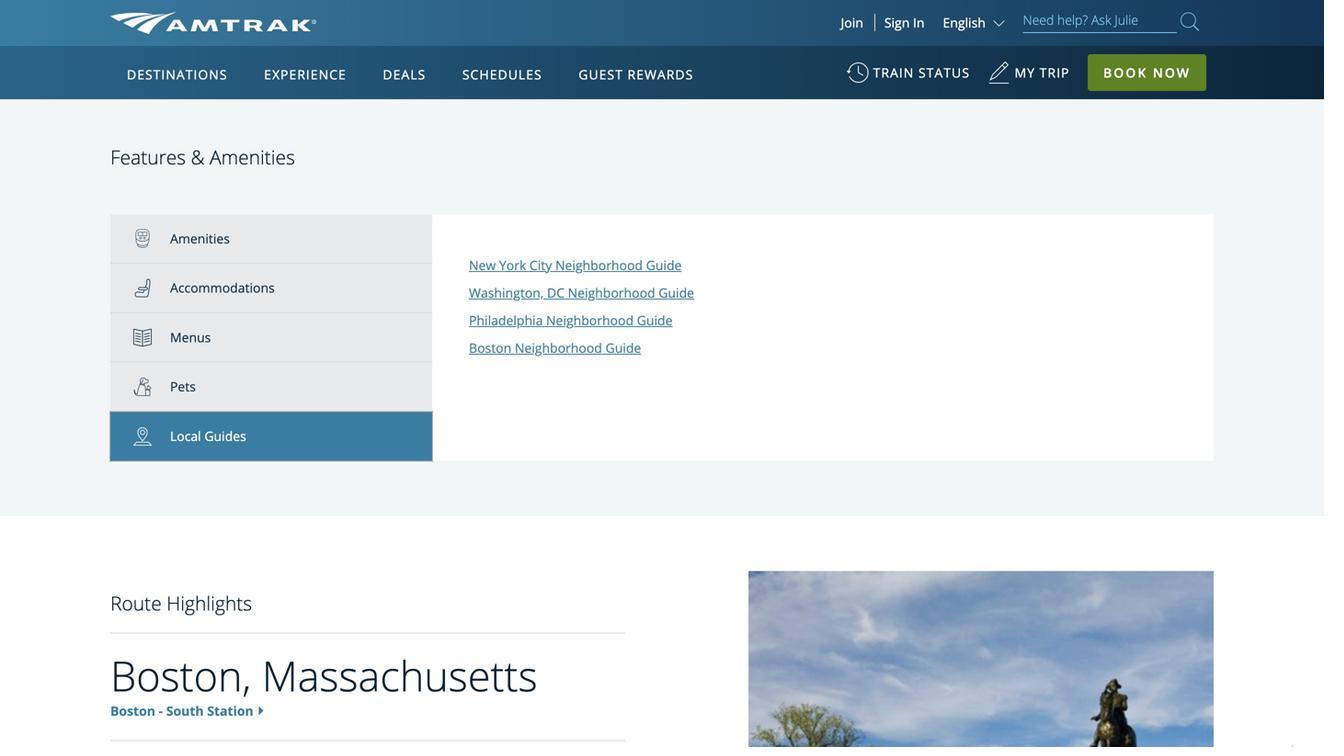 Task type: locate. For each thing, give the bounding box(es) containing it.
access
[[124, 50, 164, 68]]

select
[[244, 13, 278, 31]]

&
[[191, 144, 205, 170]]

boston
[[469, 339, 512, 357], [110, 703, 155, 720]]

experience button
[[257, 49, 354, 100]]

english
[[943, 14, 986, 31]]

sign
[[885, 14, 910, 31]]

menus button
[[110, 314, 432, 363]]

pictoral icon for train image
[[133, 230, 170, 248]]

list
[[110, 215, 432, 461]]

neighborhood down washington, dc neighborhood guide link at the top of page
[[546, 312, 634, 329]]

status
[[919, 64, 970, 81]]

amenities
[[210, 144, 295, 170], [170, 230, 230, 247]]

local guides
[[170, 428, 246, 445]]

new york city neighborhood guide
[[469, 257, 682, 274]]

guide
[[646, 257, 682, 274], [659, 284, 695, 302], [637, 312, 673, 329], [606, 339, 641, 357]]

Please enter your search item search field
[[1023, 9, 1178, 33]]

pictoral icon for pets image
[[133, 378, 170, 397]]

1 vertical spatial amenities
[[170, 230, 230, 247]]

boston neighborhood guide link
[[469, 339, 641, 357]]

rewards
[[628, 66, 694, 83]]

neighborhood
[[556, 257, 643, 274], [568, 284, 656, 302], [546, 312, 634, 329], [515, 339, 602, 357]]

application inside banner
[[179, 154, 620, 411]]

features
[[110, 144, 186, 170]]

menus
[[170, 329, 211, 346]]

at
[[229, 13, 240, 31]]

route highlights
[[110, 590, 252, 617]]

book
[[1104, 64, 1148, 81]]

experience
[[264, 66, 347, 83]]

massachusetts
[[262, 648, 538, 704]]

banner containing join
[[0, 0, 1325, 425]]

my
[[1015, 64, 1036, 81]]

seat
[[236, 32, 261, 49]]

list containing amenities
[[110, 215, 432, 461]]

in
[[913, 14, 925, 31]]

more
[[305, 50, 337, 68]]

features & amenities
[[110, 144, 295, 170]]

1 horizontal spatial boston
[[469, 339, 512, 357]]

at-
[[220, 32, 236, 49]]

boston left the -
[[110, 703, 155, 720]]

1 vertical spatial boston
[[110, 703, 155, 720]]

0 horizontal spatial boston
[[110, 703, 155, 720]]

philadelphia neighborhood guide
[[469, 312, 673, 329]]

complimentary at-seat meal service link
[[124, 32, 339, 49]]

application
[[179, 154, 620, 411]]

new
[[469, 257, 496, 274]]

boston down the philadelphia
[[469, 339, 512, 357]]

priority boarding at select stations complimentary at-seat meal service access to station lounges and more
[[124, 13, 339, 68]]

now
[[1153, 64, 1191, 81]]

washington, dc neighborhood guide link
[[469, 284, 695, 302]]

train
[[874, 64, 915, 81]]

amenities up accommodations
[[170, 230, 230, 247]]

destinations
[[127, 66, 228, 83]]

boston neighborhood guide
[[469, 339, 641, 357]]

boston,
[[110, 648, 251, 704]]

dc
[[547, 284, 565, 302]]

0 vertical spatial amenities
[[210, 144, 295, 170]]

0 vertical spatial boston
[[469, 339, 512, 357]]

banner
[[0, 0, 1325, 425]]

sign in button
[[885, 14, 925, 31]]

accommodations
[[170, 279, 275, 297]]

accommodations button
[[110, 264, 432, 314]]

join button
[[830, 14, 876, 31]]

sign in
[[885, 14, 925, 31]]

york
[[499, 257, 526, 274]]

amenities right &
[[210, 144, 295, 170]]

philadelphia neighborhood guide link
[[469, 312, 673, 329]]

amtrak image
[[110, 12, 317, 34]]

trip
[[1040, 64, 1070, 81]]

highlights
[[167, 590, 252, 617]]

neighborhood down new york city neighborhood guide
[[568, 284, 656, 302]]



Task type: describe. For each thing, give the bounding box(es) containing it.
local guides list item
[[110, 413, 432, 461]]

city
[[530, 257, 552, 274]]

schedules
[[463, 66, 542, 83]]

neighborhood up washington, dc neighborhood guide link at the top of page
[[556, 257, 643, 274]]

amenities inside button
[[170, 230, 230, 247]]

schedules link
[[455, 46, 550, 99]]

english button
[[943, 14, 1010, 31]]

join
[[841, 14, 864, 31]]

meal
[[265, 32, 294, 49]]

train status
[[874, 64, 970, 81]]

deals button
[[376, 49, 433, 100]]

boarding
[[171, 13, 225, 31]]

deals
[[383, 66, 426, 83]]

pets
[[170, 378, 196, 396]]

regions map image
[[179, 154, 620, 411]]

neighborhood down philadelphia neighborhood guide link
[[515, 339, 602, 357]]

priority
[[124, 13, 168, 31]]

guest rewards
[[579, 66, 694, 83]]

service
[[298, 32, 339, 49]]

and
[[278, 50, 301, 68]]

washington, dc neighborhood guide
[[469, 284, 695, 302]]

search icon image
[[1181, 9, 1200, 34]]

my trip
[[1015, 64, 1070, 81]]

lounges
[[228, 50, 275, 68]]

-
[[159, 703, 163, 720]]

philadelphia
[[469, 312, 543, 329]]

route
[[110, 590, 162, 617]]

guides
[[205, 428, 246, 445]]

my trip button
[[989, 55, 1070, 100]]

station
[[207, 703, 254, 720]]

guest
[[579, 66, 624, 83]]

pictoral icon for seat image
[[133, 279, 170, 298]]

guest rewards button
[[572, 49, 701, 100]]

boston - south station link
[[110, 703, 254, 720]]

book now button
[[1088, 54, 1207, 91]]

local
[[170, 428, 201, 445]]

pictoral icon for local-guides image
[[133, 428, 170, 446]]

train status link
[[847, 55, 970, 100]]

amenities button
[[110, 215, 432, 264]]

boston, massachusetts boston - south station
[[110, 648, 538, 720]]

complimentary
[[124, 32, 217, 49]]

to
[[167, 50, 180, 68]]

boston inside boston, massachusetts boston - south station
[[110, 703, 155, 720]]

pets button
[[110, 363, 432, 413]]

new york city neighborhood guide link
[[469, 257, 682, 274]]

stations
[[282, 13, 329, 31]]

washington,
[[469, 284, 544, 302]]

south
[[166, 703, 204, 720]]

destinations button
[[120, 49, 235, 100]]

pictoral icon for menu image
[[133, 329, 170, 347]]

local guides button
[[110, 413, 432, 461]]

book now
[[1104, 64, 1191, 81]]

station
[[183, 50, 224, 68]]



Task type: vqa. For each thing, say whether or not it's contained in the screenshot.
the topmost the Haven
no



